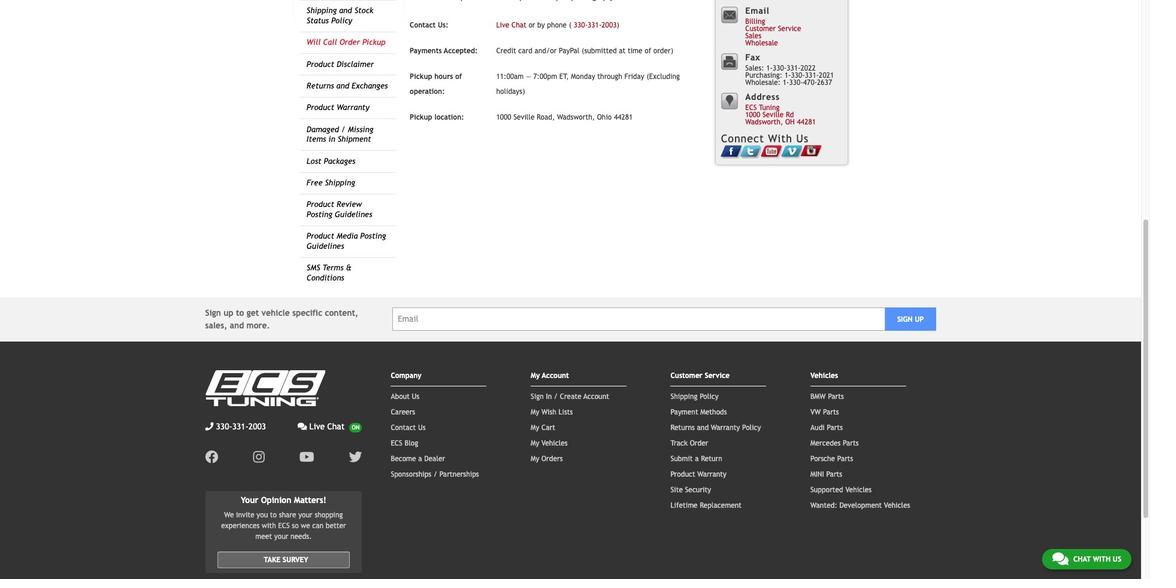 Task type: vqa. For each thing, say whether or not it's contained in the screenshot.
Pickup hours of operation:
yes



Task type: describe. For each thing, give the bounding box(es) containing it.
1 horizontal spatial policy
[[700, 393, 719, 401]]

330- up wholesale: at the top of the page
[[773, 64, 787, 73]]

contact for contact us
[[391, 424, 416, 432]]

free
[[307, 179, 323, 188]]

take
[[264, 557, 280, 565]]

porsche parts
[[810, 455, 853, 463]]

wholesale:
[[745, 79, 781, 87]]

contact us
[[391, 424, 426, 432]]

facebook logo image
[[205, 451, 218, 464]]

cart
[[542, 424, 555, 432]]

email billing customer service sales wholesale
[[745, 5, 801, 48]]

(
[[569, 21, 572, 29]]

up for sign up
[[915, 315, 924, 324]]

0 horizontal spatial seville
[[513, 113, 535, 122]]

youtube logo image
[[299, 451, 314, 464]]

1 vertical spatial your
[[274, 533, 288, 542]]

returns and exchanges
[[307, 81, 388, 90]]

porsche parts link
[[810, 455, 853, 463]]

mercedes
[[810, 439, 841, 448]]

mercedes parts
[[810, 439, 859, 448]]

0 horizontal spatial wadsworth,
[[557, 113, 595, 122]]

lists
[[559, 408, 573, 417]]

vehicle
[[261, 308, 290, 318]]

0 horizontal spatial 44281
[[614, 113, 633, 122]]

audi parts link
[[810, 424, 843, 432]]

careers link
[[391, 408, 415, 417]]

lifetime replacement link
[[671, 502, 742, 510]]

parts for bmw parts
[[828, 393, 844, 401]]

with inside we invite you to share your shopping experiences with ecs so we can better meet your needs.
[[262, 523, 276, 531]]

dealer
[[424, 455, 445, 463]]

product for product review posting guidelines link
[[307, 200, 334, 209]]

twitter logo image
[[349, 451, 362, 464]]

missing
[[348, 125, 373, 134]]

1 vertical spatial shipping
[[325, 179, 355, 188]]

pickup for pickup hours of operation:
[[410, 73, 432, 81]]

warranty for product warranty 'link' to the top
[[337, 103, 369, 112]]

1 vertical spatial order
[[690, 439, 708, 448]]

guidelines for review
[[335, 210, 372, 219]]

connect with us
[[721, 132, 809, 145]]

sms terms & conditions link
[[307, 264, 352, 283]]

to inside we invite you to share your shopping experiences with ecs so we can better meet your needs.
[[270, 512, 277, 520]]

0 vertical spatial product warranty link
[[307, 103, 369, 112]]

)
[[617, 21, 619, 29]]

chat with us
[[1073, 556, 1121, 564]]

mini parts
[[810, 471, 842, 479]]

1- right sales:
[[766, 64, 773, 73]]

chat for live chat
[[327, 422, 345, 432]]

1 horizontal spatial of
[[645, 47, 651, 55]]

1- left 2022 on the top of the page
[[785, 71, 791, 80]]

11:00am
[[496, 73, 524, 81]]

chat for live chat or by phone ( 330-331-2003 )
[[512, 21, 526, 29]]

2 vertical spatial policy
[[742, 424, 761, 432]]

security
[[685, 486, 711, 495]]

sign up to get vehicle specific content, sales, and more.
[[205, 308, 358, 330]]

0 vertical spatial order
[[339, 38, 360, 47]]

road,
[[537, 113, 555, 122]]

my vehicles link
[[531, 439, 568, 448]]

330- left 2637
[[791, 71, 805, 80]]

vw parts link
[[810, 408, 839, 417]]

product disclaimer link
[[307, 60, 374, 69]]

sign up button
[[885, 308, 936, 331]]

policy inside shipping and stock status policy
[[331, 16, 352, 25]]

comments image for chat with us
[[1052, 552, 1069, 567]]

damaged / missing items in shipment link
[[307, 125, 373, 144]]

1 vertical spatial account
[[583, 393, 609, 401]]

instagram logo image
[[253, 451, 265, 464]]

media
[[337, 232, 358, 241]]

blog
[[405, 439, 418, 448]]

seville inside address ecs tuning 1000 seville rd wadsworth, oh 44281
[[763, 111, 784, 119]]

my for my account
[[531, 372, 540, 380]]

customer inside email billing customer service sales wholesale
[[745, 25, 776, 33]]

supported vehicles
[[810, 486, 872, 495]]

holidays)
[[496, 88, 525, 96]]

create
[[560, 393, 581, 401]]

porsche
[[810, 455, 835, 463]]

0 horizontal spatial product warranty
[[307, 103, 369, 112]]

time
[[628, 47, 643, 55]]

my account
[[531, 372, 569, 380]]

service inside email billing customer service sales wholesale
[[778, 25, 801, 33]]

shipment
[[338, 135, 371, 144]]

wadsworth, inside address ecs tuning 1000 seville rd wadsworth, oh 44281
[[745, 118, 783, 127]]

you
[[257, 512, 268, 520]]

ecs blog
[[391, 439, 418, 448]]

bmw parts link
[[810, 393, 844, 401]]

get
[[247, 308, 259, 318]]

2021
[[819, 71, 834, 80]]

330- down 2022 on the top of the page
[[789, 79, 803, 87]]

phone image
[[205, 423, 214, 431]]

accepted:
[[444, 47, 478, 55]]

hours
[[434, 73, 453, 81]]

0 horizontal spatial 330-331-2003 link
[[205, 421, 266, 433]]

and for returns and warranty policy
[[697, 424, 709, 432]]

&
[[346, 264, 352, 273]]

warranty for the bottommost product warranty 'link'
[[697, 471, 727, 479]]

sign for sign up
[[897, 315, 913, 324]]

a for become
[[418, 455, 422, 463]]

take survey
[[264, 557, 308, 565]]

/ for partnerships
[[434, 471, 437, 479]]

shipping and stock status policy link
[[307, 6, 373, 25]]

sign for sign up to get vehicle specific content, sales, and more.
[[205, 308, 221, 318]]

about
[[391, 393, 410, 401]]

parts for porsche parts
[[837, 455, 853, 463]]

paypal
[[559, 47, 579, 55]]

so
[[292, 523, 299, 531]]

1- right wholesale: at the top of the page
[[783, 79, 789, 87]]

ohio
[[597, 113, 612, 122]]

lifetime
[[671, 502, 698, 510]]

needs.
[[290, 533, 312, 542]]

content,
[[325, 308, 358, 318]]

audi parts
[[810, 424, 843, 432]]

vehicles up orders
[[542, 439, 568, 448]]

0 horizontal spatial live chat link
[[298, 421, 362, 433]]

card
[[518, 47, 532, 55]]

vehicles right development
[[884, 502, 910, 510]]

sms
[[307, 264, 320, 273]]

1 vertical spatial product warranty link
[[671, 471, 727, 479]]

better
[[326, 523, 346, 531]]

product for product media posting guidelines link
[[307, 232, 334, 241]]

shipping for shipping and stock status policy
[[307, 6, 337, 15]]

exchanges
[[352, 81, 388, 90]]

of inside pickup hours of operation:
[[455, 73, 462, 81]]

et,
[[559, 73, 569, 81]]

bmw parts
[[810, 393, 844, 401]]

shipping and stock status policy
[[307, 6, 373, 25]]

2637
[[817, 79, 832, 87]]

vehicles up the 'wanted: development vehicles' link
[[845, 486, 872, 495]]

vw
[[810, 408, 821, 417]]

payments
[[410, 47, 442, 55]]

product down submit
[[671, 471, 695, 479]]

become a dealer link
[[391, 455, 445, 463]]

0 horizontal spatial 1000
[[496, 113, 511, 122]]

matters!
[[294, 496, 326, 505]]

in
[[546, 393, 552, 401]]

470-
[[803, 79, 817, 87]]

wanted: development vehicles link
[[810, 502, 910, 510]]

and for returns and exchanges
[[336, 81, 349, 90]]

orders
[[542, 455, 563, 463]]

ecs tuning image
[[205, 371, 325, 407]]

take survey link
[[217, 553, 350, 569]]

mini parts link
[[810, 471, 842, 479]]



Task type: locate. For each thing, give the bounding box(es) containing it.
comments image left chat with us
[[1052, 552, 1069, 567]]

ecs left so
[[278, 523, 290, 531]]

live for live chat or by phone ( 330-331-2003 )
[[496, 21, 509, 29]]

warranty down returns and exchanges link
[[337, 103, 369, 112]]

and for shipping and stock status policy
[[339, 6, 352, 15]]

2 my from the top
[[531, 408, 539, 417]]

0 vertical spatial chat
[[512, 21, 526, 29]]

will call order pickup
[[307, 38, 386, 47]]

2022
[[801, 64, 816, 73]]

product warranty link down returns and exchanges link
[[307, 103, 369, 112]]

ecs blog link
[[391, 439, 418, 448]]

product warranty
[[307, 103, 369, 112], [671, 471, 727, 479]]

2 horizontal spatial ecs
[[745, 104, 757, 112]]

1 horizontal spatial account
[[583, 393, 609, 401]]

sign in / create account
[[531, 393, 609, 401]]

by
[[537, 21, 545, 29]]

my left cart
[[531, 424, 539, 432]]

1 vertical spatial to
[[270, 512, 277, 520]]

credit card and/or paypal (submitted at time of order)
[[496, 47, 673, 55]]

1000 down holidays)
[[496, 113, 511, 122]]

lifetime replacement
[[671, 502, 742, 510]]

0 horizontal spatial ecs
[[278, 523, 290, 531]]

2 vertical spatial ecs
[[278, 523, 290, 531]]

pickup down operation:
[[410, 113, 432, 122]]

warranty down return
[[697, 471, 727, 479]]

order right call
[[339, 38, 360, 47]]

1 horizontal spatial sign
[[531, 393, 544, 401]]

1 horizontal spatial order
[[690, 439, 708, 448]]

0 vertical spatial account
[[542, 372, 569, 380]]

1 vertical spatial product warranty
[[671, 471, 727, 479]]

posting right media
[[360, 232, 386, 241]]

posting
[[307, 210, 332, 219], [360, 232, 386, 241]]

my wish lists link
[[531, 408, 573, 417]]

my vehicles
[[531, 439, 568, 448]]

0 horizontal spatial a
[[418, 455, 422, 463]]

1 vertical spatial posting
[[360, 232, 386, 241]]

sponsorships
[[391, 471, 431, 479]]

shipping inside shipping and stock status policy
[[307, 6, 337, 15]]

5 my from the top
[[531, 455, 539, 463]]

contact down careers "link"
[[391, 424, 416, 432]]

1 vertical spatial with
[[1093, 556, 1111, 564]]

pickup up operation:
[[410, 73, 432, 81]]

development
[[839, 502, 882, 510]]

my for my wish lists
[[531, 408, 539, 417]]

pickup for pickup location:
[[410, 113, 432, 122]]

seville left road,
[[513, 113, 535, 122]]

3 my from the top
[[531, 424, 539, 432]]

payment
[[671, 408, 698, 417]]

survey
[[283, 557, 308, 565]]

0 vertical spatial warranty
[[337, 103, 369, 112]]

1 vertical spatial live
[[309, 422, 325, 432]]

0 horizontal spatial posting
[[307, 210, 332, 219]]

shipping for shipping policy
[[671, 393, 698, 401]]

and inside shipping and stock status policy
[[339, 6, 352, 15]]

1 horizontal spatial your
[[298, 512, 313, 520]]

1 horizontal spatial live
[[496, 21, 509, 29]]

0 vertical spatial returns
[[307, 81, 334, 90]]

pickup location:
[[410, 113, 464, 122]]

(submitted
[[582, 47, 617, 55]]

0 horizontal spatial order
[[339, 38, 360, 47]]

pickup up disclaimer
[[362, 38, 386, 47]]

a
[[418, 455, 422, 463], [695, 455, 699, 463]]

service up wholesale
[[778, 25, 801, 33]]

more.
[[247, 321, 270, 330]]

comments image left the live chat in the left bottom of the page
[[298, 423, 307, 431]]

shipping up payment
[[671, 393, 698, 401]]

44281 inside address ecs tuning 1000 seville rd wadsworth, oh 44281
[[797, 118, 816, 127]]

1 horizontal spatial posting
[[360, 232, 386, 241]]

product left media
[[307, 232, 334, 241]]

posting for product media posting guidelines
[[360, 232, 386, 241]]

returns down payment
[[671, 424, 695, 432]]

my left orders
[[531, 455, 539, 463]]

up for sign up to get vehicle specific content, sales, and more.
[[224, 308, 233, 318]]

1000 inside address ecs tuning 1000 seville rd wadsworth, oh 44281
[[745, 111, 760, 119]]

returns down product disclaimer
[[307, 81, 334, 90]]

2003 up instagram logo
[[248, 422, 266, 432]]

and right sales,
[[230, 321, 244, 330]]

contact for contact us:
[[410, 21, 436, 29]]

payment methods
[[671, 408, 727, 417]]

0 vertical spatial guidelines
[[335, 210, 372, 219]]

1 horizontal spatial service
[[778, 25, 801, 33]]

/ down dealer
[[434, 471, 437, 479]]

1 horizontal spatial a
[[695, 455, 699, 463]]

/ inside damaged / missing items in shipment
[[341, 125, 345, 134]]

1 vertical spatial policy
[[700, 393, 719, 401]]

1 vertical spatial 330-331-2003 link
[[205, 421, 266, 433]]

0 vertical spatial posting
[[307, 210, 332, 219]]

0 vertical spatial of
[[645, 47, 651, 55]]

share
[[279, 512, 296, 520]]

returns for returns and exchanges
[[307, 81, 334, 90]]

call
[[323, 38, 337, 47]]

1-
[[766, 64, 773, 73], [785, 71, 791, 80], [783, 79, 789, 87]]

1 horizontal spatial returns
[[671, 424, 695, 432]]

0 horizontal spatial of
[[455, 73, 462, 81]]

0 horizontal spatial policy
[[331, 16, 352, 25]]

to inside 'sign up to get vehicle specific content, sales, and more.'
[[236, 308, 244, 318]]

a for submit
[[695, 455, 699, 463]]

wadsworth, left the ohio
[[557, 113, 595, 122]]

1 horizontal spatial 330-331-2003 link
[[574, 21, 617, 29]]

0 horizontal spatial account
[[542, 372, 569, 380]]

2 vertical spatial chat
[[1073, 556, 1091, 564]]

1 vertical spatial guidelines
[[307, 242, 344, 251]]

mercedes parts link
[[810, 439, 859, 448]]

returns for returns and warranty policy
[[671, 424, 695, 432]]

0 vertical spatial pickup
[[362, 38, 386, 47]]

posting for product review posting guidelines
[[307, 210, 332, 219]]

parts up "mercedes parts" link
[[827, 424, 843, 432]]

site security link
[[671, 486, 711, 495]]

up inside button
[[915, 315, 924, 324]]

parts for audi parts
[[827, 424, 843, 432]]

wish
[[542, 408, 556, 417]]

guidelines inside product review posting guidelines
[[335, 210, 372, 219]]

damaged
[[307, 125, 339, 134]]

sign inside button
[[897, 315, 913, 324]]

my down the my cart link
[[531, 439, 539, 448]]

0 vertical spatial ecs
[[745, 104, 757, 112]]

in
[[329, 135, 335, 144]]

2 vertical spatial shipping
[[671, 393, 698, 401]]

product review posting guidelines
[[307, 200, 372, 219]]

1 horizontal spatial seville
[[763, 111, 784, 119]]

us:
[[438, 21, 448, 29]]

shipping policy
[[671, 393, 719, 401]]

1 horizontal spatial 2003
[[602, 21, 617, 29]]

1 vertical spatial warranty
[[711, 424, 740, 432]]

/ for missing
[[341, 125, 345, 134]]

2 horizontal spatial policy
[[742, 424, 761, 432]]

live chat link up youtube logo
[[298, 421, 362, 433]]

parts right 'bmw'
[[828, 393, 844, 401]]

1 vertical spatial live chat link
[[298, 421, 362, 433]]

2003 up (submitted
[[602, 21, 617, 29]]

parts down 'mercedes parts'
[[837, 455, 853, 463]]

1 vertical spatial /
[[554, 393, 558, 401]]

items
[[307, 135, 326, 144]]

location:
[[434, 113, 464, 122]]

product warranty down returns and exchanges link
[[307, 103, 369, 112]]

my up my wish lists
[[531, 372, 540, 380]]

warranty down methods
[[711, 424, 740, 432]]

sign
[[205, 308, 221, 318], [897, 315, 913, 324], [531, 393, 544, 401]]

1 horizontal spatial product warranty
[[671, 471, 727, 479]]

track order
[[671, 439, 708, 448]]

audi
[[810, 424, 825, 432]]

order)
[[653, 47, 673, 55]]

1000 down address
[[745, 111, 760, 119]]

seville left rd at the right top of the page
[[763, 111, 784, 119]]

1 a from the left
[[418, 455, 422, 463]]

posting inside product review posting guidelines
[[307, 210, 332, 219]]

1 horizontal spatial with
[[1093, 556, 1111, 564]]

your
[[298, 512, 313, 520], [274, 533, 288, 542]]

product up damaged
[[307, 103, 334, 112]]

and
[[339, 6, 352, 15], [336, 81, 349, 90], [230, 321, 244, 330], [697, 424, 709, 432]]

1 horizontal spatial comments image
[[1052, 552, 1069, 567]]

shipping up status
[[307, 6, 337, 15]]

payment methods link
[[671, 408, 727, 417]]

0 horizontal spatial with
[[262, 523, 276, 531]]

4 my from the top
[[531, 439, 539, 448]]

through
[[597, 73, 622, 81]]

a left dealer
[[418, 455, 422, 463]]

1 vertical spatial service
[[705, 372, 730, 380]]

product review posting guidelines link
[[307, 200, 372, 219]]

1 vertical spatial pickup
[[410, 73, 432, 81]]

live for live chat
[[309, 422, 325, 432]]

sales
[[745, 32, 762, 40]]

up inside 'sign up to get vehicle specific content, sales, and more.'
[[224, 308, 233, 318]]

Email email field
[[392, 308, 885, 331]]

your up we
[[298, 512, 313, 520]]

0 horizontal spatial /
[[341, 125, 345, 134]]

2 horizontal spatial sign
[[897, 315, 913, 324]]

2 a from the left
[[695, 455, 699, 463]]

ecs inside address ecs tuning 1000 seville rd wadsworth, oh 44281
[[745, 104, 757, 112]]

0 vertical spatial to
[[236, 308, 244, 318]]

of right time
[[645, 47, 651, 55]]

vehicles up bmw parts
[[810, 372, 838, 380]]

1 my from the top
[[531, 372, 540, 380]]

1 horizontal spatial chat
[[512, 21, 526, 29]]

0 vertical spatial 2003
[[602, 21, 617, 29]]

service
[[778, 25, 801, 33], [705, 372, 730, 380]]

0 vertical spatial with
[[262, 523, 276, 531]]

comments image for live chat
[[298, 423, 307, 431]]

2 vertical spatial pickup
[[410, 113, 432, 122]]

0 horizontal spatial your
[[274, 533, 288, 542]]

0 vertical spatial live
[[496, 21, 509, 29]]

friday
[[624, 73, 644, 81]]

chat
[[512, 21, 526, 29], [327, 422, 345, 432], [1073, 556, 1091, 564]]

my cart
[[531, 424, 555, 432]]

parts right "vw"
[[823, 408, 839, 417]]

product inside product media posting guidelines
[[307, 232, 334, 241]]

parts for mini parts
[[826, 471, 842, 479]]

parts up porsche parts
[[843, 439, 859, 448]]

/ up shipment in the left of the page
[[341, 125, 345, 134]]

shipping down packages
[[325, 179, 355, 188]]

track
[[671, 439, 688, 448]]

contact left us:
[[410, 21, 436, 29]]

guidelines
[[335, 210, 372, 219], [307, 242, 344, 251]]

1 horizontal spatial 44281
[[797, 118, 816, 127]]

1 vertical spatial chat
[[327, 422, 345, 432]]

product
[[307, 60, 334, 69], [307, 103, 334, 112], [307, 200, 334, 209], [307, 232, 334, 241], [671, 471, 695, 479]]

ecs down address
[[745, 104, 757, 112]]

sales link
[[745, 32, 762, 40]]

your right meet
[[274, 533, 288, 542]]

my for my vehicles
[[531, 439, 539, 448]]

live chat link left or
[[496, 21, 526, 29]]

0 vertical spatial /
[[341, 125, 345, 134]]

wadsworth, down tuning
[[745, 118, 783, 127]]

a left return
[[695, 455, 699, 463]]

44281 right oh
[[797, 118, 816, 127]]

0 horizontal spatial customer
[[671, 372, 703, 380]]

0 vertical spatial live chat link
[[496, 21, 526, 29]]

ecs left the blog
[[391, 439, 402, 448]]

comments image inside chat with us link
[[1052, 552, 1069, 567]]

0 vertical spatial comments image
[[298, 423, 307, 431]]

330-331-2003 link right ( on the top left
[[574, 21, 617, 29]]

1 horizontal spatial customer
[[745, 25, 776, 33]]

product warranty link up security
[[671, 471, 727, 479]]

2 horizontal spatial /
[[554, 393, 558, 401]]

my for my cart
[[531, 424, 539, 432]]

sign inside 'sign up to get vehicle specific content, sales, and more.'
[[205, 308, 221, 318]]

and down product disclaimer
[[336, 81, 349, 90]]

330- right phone icon
[[216, 422, 232, 432]]

ecs inside we invite you to share your shopping experiences with ecs so we can better meet your needs.
[[278, 523, 290, 531]]

live chat or by phone ( 330-331-2003 )
[[496, 21, 619, 29]]

0 horizontal spatial comments image
[[298, 423, 307, 431]]

product inside product review posting guidelines
[[307, 200, 334, 209]]

guidelines up terms
[[307, 242, 344, 251]]

shipping policy link
[[671, 393, 719, 401]]

connect
[[721, 132, 764, 145]]

operation:
[[410, 88, 445, 96]]

terms
[[323, 264, 344, 273]]

0 horizontal spatial sign
[[205, 308, 221, 318]]

330-331-2003
[[216, 422, 266, 432]]

posting down free
[[307, 210, 332, 219]]

of right hours
[[455, 73, 462, 81]]

bmw
[[810, 393, 826, 401]]

billing
[[745, 18, 765, 26]]

0 horizontal spatial to
[[236, 308, 244, 318]]

1 vertical spatial 2003
[[248, 422, 266, 432]]

parts for mercedes parts
[[843, 439, 859, 448]]

meet
[[255, 533, 272, 542]]

product for product disclaimer link
[[307, 60, 334, 69]]

1 vertical spatial of
[[455, 73, 462, 81]]

1 horizontal spatial product warranty link
[[671, 471, 727, 479]]

about us link
[[391, 393, 419, 401]]

1 vertical spatial returns
[[671, 424, 695, 432]]

and down the payment methods
[[697, 424, 709, 432]]

comments image
[[298, 423, 307, 431], [1052, 552, 1069, 567]]

stock
[[354, 6, 373, 15]]

fax sales: 1-330-331-2022 purchasing: 1-330-331-2021 wholesale: 1-330-470-2637
[[745, 52, 834, 87]]

1 vertical spatial ecs
[[391, 439, 402, 448]]

parts for vw parts
[[823, 408, 839, 417]]

1 horizontal spatial wadsworth,
[[745, 118, 783, 127]]

site security
[[671, 486, 711, 495]]

0 horizontal spatial chat
[[327, 422, 345, 432]]

my cart link
[[531, 424, 555, 432]]

lost packages link
[[307, 157, 355, 166]]

to right you
[[270, 512, 277, 520]]

pickup inside pickup hours of operation:
[[410, 73, 432, 81]]

my left 'wish'
[[531, 408, 539, 417]]

service up shipping policy
[[705, 372, 730, 380]]

0 vertical spatial shipping
[[307, 6, 337, 15]]

sign up
[[897, 315, 924, 324]]

guidelines down review
[[335, 210, 372, 219]]

product warranty up security
[[671, 471, 727, 479]]

guidelines inside product media posting guidelines
[[307, 242, 344, 251]]

0 horizontal spatial 2003
[[248, 422, 266, 432]]

become
[[391, 455, 416, 463]]

0 horizontal spatial product warranty link
[[307, 103, 369, 112]]

0 horizontal spatial live
[[309, 422, 325, 432]]

to left "get"
[[236, 308, 244, 318]]

customer service link
[[745, 25, 801, 33]]

1 horizontal spatial up
[[915, 315, 924, 324]]

and left stock at the left top of page
[[339, 6, 352, 15]]

wanted:
[[810, 502, 837, 510]]

0 vertical spatial policy
[[331, 16, 352, 25]]

pickup
[[362, 38, 386, 47], [410, 73, 432, 81], [410, 113, 432, 122]]

account right create
[[583, 393, 609, 401]]

become a dealer
[[391, 455, 445, 463]]

live up youtube logo
[[309, 422, 325, 432]]

2 vertical spatial warranty
[[697, 471, 727, 479]]

product down the will
[[307, 60, 334, 69]]

my for my orders
[[531, 455, 539, 463]]

44281 right the ohio
[[614, 113, 633, 122]]

packages
[[324, 157, 355, 166]]

contact us:
[[410, 21, 448, 29]]

guidelines for media
[[307, 242, 344, 251]]

live up credit
[[496, 21, 509, 29]]

parts down porsche parts link
[[826, 471, 842, 479]]

live chat
[[309, 422, 345, 432]]

submit a return link
[[671, 455, 722, 463]]

1 horizontal spatial ecs
[[391, 439, 402, 448]]

contact us link
[[391, 424, 426, 432]]

at
[[619, 47, 626, 55]]

330- right ( on the top left
[[574, 21, 588, 29]]

posting inside product media posting guidelines
[[360, 232, 386, 241]]

1000 seville road, wadsworth, ohio 44281
[[496, 113, 633, 122]]

0 horizontal spatial service
[[705, 372, 730, 380]]

product down free
[[307, 200, 334, 209]]

0 vertical spatial contact
[[410, 21, 436, 29]]

order up submit a return
[[690, 439, 708, 448]]

sign for sign in / create account
[[531, 393, 544, 401]]

my wish lists
[[531, 408, 573, 417]]

fax
[[745, 52, 761, 62]]

/ right the in
[[554, 393, 558, 401]]

1 vertical spatial customer
[[671, 372, 703, 380]]

account up the in
[[542, 372, 569, 380]]

330-331-2003 link up instagram logo
[[205, 421, 266, 433]]

330-
[[574, 21, 588, 29], [773, 64, 787, 73], [791, 71, 805, 80], [789, 79, 803, 87], [216, 422, 232, 432]]

invite
[[236, 512, 254, 520]]

status
[[307, 16, 329, 25]]

and inside 'sign up to get vehicle specific content, sales, and more.'
[[230, 321, 244, 330]]

1 vertical spatial comments image
[[1052, 552, 1069, 567]]

take survey button
[[217, 553, 350, 569]]



